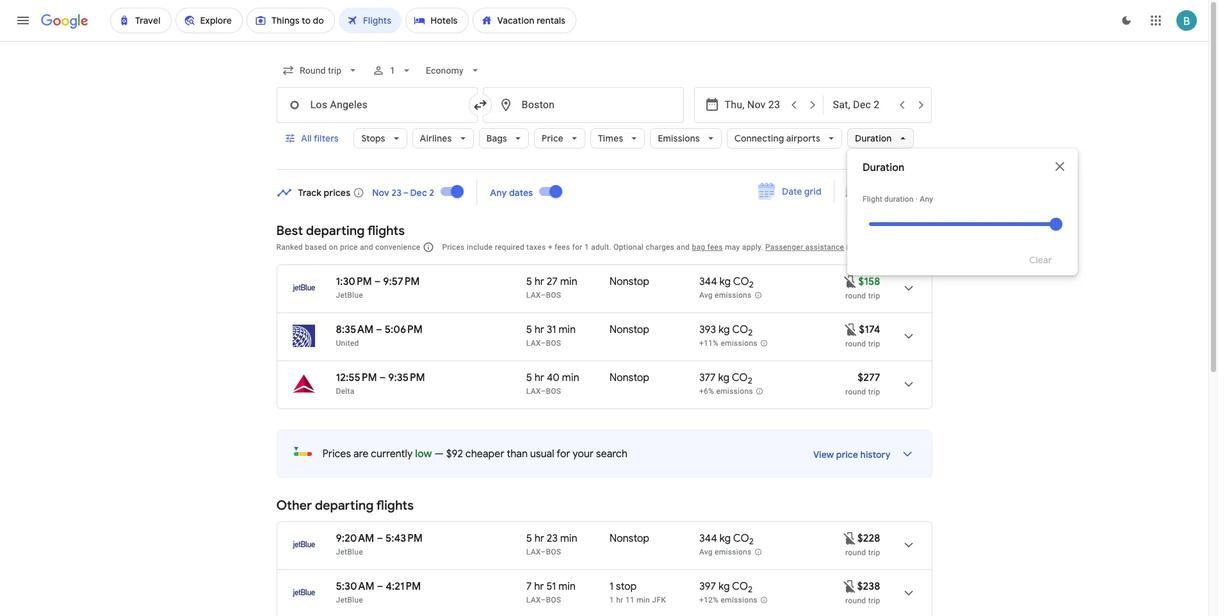 Task type: vqa. For each thing, say whether or not it's contained in the screenshot.
the bottommost or
no



Task type: describe. For each thing, give the bounding box(es) containing it.
include
[[467, 243, 493, 252]]

9:35 pm
[[388, 372, 425, 384]]

397
[[700, 580, 716, 593]]

– inside 8:35 am – 5:06 pm united
[[376, 324, 382, 336]]

price button
[[534, 123, 585, 154]]

leaves los angeles international airport at 8:35 am on thursday, november 23 and arrives at boston logan international airport at 5:06 pm on thursday, november 23. element
[[336, 324, 423, 336]]

airports
[[787, 133, 821, 144]]

grid
[[804, 186, 822, 197]]

emissions for $158
[[715, 291, 752, 300]]

9:20 am – 5:43 pm jetblue
[[336, 532, 423, 557]]

flight
[[863, 195, 883, 204]]

learn more about tracked prices image
[[353, 187, 365, 198]]

total duration 5 hr 40 min. element
[[526, 372, 610, 386]]

change appearance image
[[1112, 5, 1142, 36]]

– inside 1:30 pm – 9:57 pm jetblue
[[375, 275, 381, 288]]

co for $158
[[733, 275, 749, 288]]

5 for 5 hr 31 min
[[526, 324, 532, 336]]

bos for 23
[[546, 548, 561, 557]]

co for $174
[[732, 324, 748, 336]]

emissions down the 377 kg co 2
[[717, 387, 753, 396]]

round for $238
[[846, 596, 866, 605]]

other departing flights
[[276, 498, 414, 514]]

0 horizontal spatial price
[[340, 243, 358, 252]]

jetblue for 1:30 pm
[[336, 291, 363, 300]]

8:35 am – 5:06 pm united
[[336, 324, 423, 348]]

round trip for $174
[[846, 340, 881, 349]]

hr for 40
[[535, 372, 545, 384]]

397 kg co 2
[[700, 580, 753, 595]]

bag fees button
[[692, 243, 723, 252]]

delta
[[336, 387, 355, 396]]

nonstop flight. element for 5 hr 31 min
[[610, 324, 650, 338]]

price graph
[[871, 186, 920, 197]]

– inside 9:20 am – 5:43 pm jetblue
[[377, 532, 383, 545]]

bags
[[487, 133, 507, 144]]

trip for $174
[[869, 340, 881, 349]]

2 fees from the left
[[708, 243, 723, 252]]

loading results progress bar
[[0, 41, 1209, 44]]

cheaper
[[466, 448, 505, 461]]

bags button
[[479, 123, 529, 154]]

flight duration · any
[[863, 195, 934, 204]]

nonstop for 5 hr 23 min
[[610, 532, 650, 545]]

393 kg co 2
[[700, 324, 753, 338]]

lax for 5 hr 40 min
[[526, 387, 541, 396]]

kg inside the 377 kg co 2
[[718, 372, 730, 384]]

filters
[[314, 133, 338, 144]]

5 hr 27 min lax – bos
[[526, 275, 578, 300]]

close dialog image
[[1053, 159, 1068, 174]]

lax for 7 hr 51 min
[[526, 596, 541, 605]]

avg emissions for 397
[[700, 548, 752, 557]]

5:30 am
[[336, 580, 375, 593]]

nonstop for 5 hr 27 min
[[610, 275, 650, 288]]

required
[[495, 243, 525, 252]]

co inside the 377 kg co 2
[[732, 372, 748, 384]]

emissions for $228
[[715, 548, 752, 557]]

emissions for $238
[[721, 596, 758, 605]]

11
[[626, 596, 635, 605]]

kg for $174
[[719, 324, 730, 336]]

round for $158
[[846, 292, 866, 300]]

leaves los angeles international airport at 9:20 am on thursday, november 23 and arrives at boston logan international airport at 5:43 pm on thursday, november 23. element
[[336, 532, 423, 545]]

1 vertical spatial duration
[[863, 161, 905, 174]]

all
[[301, 133, 312, 144]]

344 for 393
[[700, 275, 717, 288]]

jetblue for 5:30 am
[[336, 596, 363, 605]]

search
[[596, 448, 628, 461]]

leaves los angeles international airport at 12:55 pm on thursday, november 23 and arrives at boston logan international airport at 9:35 pm on thursday, november 23. element
[[336, 372, 425, 384]]

round trip for $158
[[846, 292, 881, 300]]

12:55 pm – 9:35 pm delta
[[336, 372, 425, 396]]

departing for other
[[315, 498, 374, 514]]

5:06 pm
[[385, 324, 423, 336]]

kg for $238
[[719, 580, 730, 593]]

all filters button
[[276, 123, 349, 154]]

prices include required taxes + fees for 1 adult. optional charges and bag fees may apply. passenger assistance
[[442, 243, 845, 252]]

228 US dollars text field
[[858, 532, 881, 545]]

prices for prices include required taxes + fees for 1 adult. optional charges and bag fees may apply. passenger assistance
[[442, 243, 465, 252]]

trip for $158
[[869, 292, 881, 300]]

find the best price region
[[276, 176, 932, 213]]

$228
[[858, 532, 881, 545]]

price for price graph
[[871, 186, 893, 197]]

connecting airports button
[[727, 123, 842, 154]]

lax for 5 hr 27 min
[[526, 291, 541, 300]]

+
[[548, 243, 553, 252]]

co for $238
[[732, 580, 748, 593]]

round trip for $238
[[846, 596, 881, 605]]

1 fees from the left
[[555, 243, 570, 252]]

377 kg co 2
[[700, 372, 753, 386]]

5 for 5 hr 27 min
[[526, 275, 532, 288]]

2 for 5 hr 31 min
[[748, 327, 753, 338]]

344 for 397
[[700, 532, 717, 545]]

may
[[725, 243, 740, 252]]

393
[[700, 324, 716, 336]]

$158
[[859, 275, 881, 288]]

1 vertical spatial for
[[557, 448, 570, 461]]

4:21 pm
[[386, 580, 421, 593]]

flights for other departing flights
[[376, 498, 414, 514]]

min for 5 hr 40 min
[[562, 372, 579, 384]]

1 inside popup button
[[390, 65, 395, 76]]

lax for 5 hr 31 min
[[526, 339, 541, 348]]

2 for 5 hr 40 min
[[748, 376, 753, 386]]

1 horizontal spatial for
[[572, 243, 583, 252]]

optional
[[614, 243, 644, 252]]

5 hr 31 min lax – bos
[[526, 324, 576, 348]]

1 button
[[367, 55, 418, 86]]

based
[[305, 243, 327, 252]]

9:57 pm
[[383, 275, 420, 288]]

main content containing best departing flights
[[276, 176, 932, 616]]

co for $228
[[733, 532, 749, 545]]

40
[[547, 372, 560, 384]]

total duration 7 hr 51 min. element
[[526, 580, 610, 595]]

date grid
[[782, 186, 822, 197]]

passenger
[[766, 243, 804, 252]]

none search field containing duration
[[276, 55, 1078, 275]]

kg for $158
[[720, 275, 731, 288]]

51
[[547, 580, 556, 593]]

$277 round trip
[[846, 372, 881, 397]]

$238
[[858, 580, 881, 593]]

stops
[[361, 133, 385, 144]]

238 US dollars text field
[[858, 580, 881, 593]]

stop
[[616, 580, 637, 593]]

times button
[[591, 123, 645, 154]]

main menu image
[[15, 13, 31, 28]]

+12%
[[700, 596, 719, 605]]

nov 23 – dec 2
[[372, 187, 435, 198]]

2 and from the left
[[677, 243, 690, 252]]

date grid button
[[749, 180, 832, 203]]

track prices
[[298, 187, 351, 198]]

lax for 5 hr 23 min
[[526, 548, 541, 557]]

Departure time: 1:30 PM. text field
[[336, 275, 372, 288]]

flight details. leaves los angeles international airport at 5:30 am on thursday, november 23 and arrives at boston logan international airport at 4:21 pm on thursday, november 23. image
[[893, 578, 924, 609]]

Arrival time: 4:21 PM. text field
[[386, 580, 421, 593]]

1 vertical spatial price
[[837, 449, 859, 461]]

1:30 pm
[[336, 275, 372, 288]]

layover (1 of 1) is a 1 hr 11 min layover at john f. kennedy international airport in new york. element
[[610, 595, 693, 605]]

trip inside "$277 round trip"
[[869, 388, 881, 397]]

adult.
[[591, 243, 612, 252]]

9:20 am
[[336, 532, 374, 545]]

Departure time: 12:55 PM. text field
[[336, 372, 377, 384]]

passenger assistance button
[[766, 243, 845, 252]]

min for 5 hr 27 min
[[560, 275, 578, 288]]

united
[[336, 339, 359, 348]]

prices
[[324, 187, 351, 198]]

nonstop flight. element for 5 hr 40 min
[[610, 372, 650, 386]]

– inside '5 hr 31 min lax – bos'
[[541, 339, 546, 348]]

$277
[[858, 372, 881, 384]]

2 for 7 hr 51 min
[[748, 584, 753, 595]]

Arrival time: 9:35 PM. text field
[[388, 372, 425, 384]]

+6%
[[700, 387, 714, 396]]

view
[[814, 449, 834, 461]]

2 inside find the best price region
[[430, 187, 435, 198]]

nonstop flight. element for 5 hr 27 min
[[610, 275, 650, 290]]

total duration 5 hr 27 min. element
[[526, 275, 610, 290]]

1 stop 1 hr 11 min jfk
[[610, 580, 666, 605]]

·
[[916, 195, 918, 204]]

any inside find the best price region
[[490, 187, 507, 198]]

duration button
[[848, 123, 914, 154]]

Arrival time: 9:57 PM. text field
[[383, 275, 420, 288]]

bos for 40
[[546, 387, 561, 396]]

history
[[861, 449, 891, 461]]

dates
[[509, 187, 533, 198]]

best
[[276, 223, 303, 239]]



Task type: locate. For each thing, give the bounding box(es) containing it.
round trip down $238
[[846, 596, 881, 605]]

are
[[354, 448, 369, 461]]

5 inside 5 hr 23 min lax – bos
[[526, 532, 532, 545]]

2 down apply.
[[749, 279, 754, 290]]

– down 'total duration 5 hr 40 min.' element
[[541, 387, 546, 396]]

5:43 pm
[[386, 532, 423, 545]]

hr right 7
[[534, 580, 544, 593]]

4 trip from the top
[[869, 548, 881, 557]]

round for $174
[[846, 340, 866, 349]]

departing up 9:20 am
[[315, 498, 374, 514]]

min inside 5 hr 23 min lax – bos
[[560, 532, 578, 545]]

2 avg emissions from the top
[[700, 548, 752, 557]]

and left bag
[[677, 243, 690, 252]]

344 kg co 2 down may
[[700, 275, 754, 290]]

flight details. leaves los angeles international airport at 12:55 pm on thursday, november 23 and arrives at boston logan international airport at 9:35 pm on thursday, november 23. image
[[893, 369, 924, 400]]

– down total duration 5 hr 23 min. element
[[541, 548, 546, 557]]

23
[[547, 532, 558, 545]]

view price history image
[[892, 439, 923, 470]]

co inside 393 kg co 2
[[732, 324, 748, 336]]

1 vertical spatial flights
[[376, 498, 414, 514]]

2 nonstop flight. element from the top
[[610, 324, 650, 338]]

apply.
[[742, 243, 764, 252]]

1 vertical spatial price
[[871, 186, 893, 197]]

bos inside 5 hr 40 min lax – bos
[[546, 387, 561, 396]]

jetblue for 9:20 am
[[336, 548, 363, 557]]

bos down 27
[[546, 291, 561, 300]]

for left your
[[557, 448, 570, 461]]

hr left 40
[[535, 372, 545, 384]]

5 lax from the top
[[526, 596, 541, 605]]

round down the $158
[[846, 292, 866, 300]]

emissions
[[658, 133, 700, 144]]

3 round trip from the top
[[846, 548, 881, 557]]

min right 40
[[562, 372, 579, 384]]

bos down 23
[[546, 548, 561, 557]]

total duration 5 hr 23 min. element
[[526, 532, 610, 547]]

None text field
[[483, 87, 684, 123]]

price for price
[[542, 133, 564, 144]]

emissions down 393 kg co 2
[[721, 339, 758, 348]]

5 left 27
[[526, 275, 532, 288]]

2 up +6% emissions
[[748, 376, 753, 386]]

– down the total duration 5 hr 31 min. element
[[541, 339, 546, 348]]

and
[[360, 243, 373, 252], [677, 243, 690, 252]]

lax inside 7 hr 51 min lax – bos
[[526, 596, 541, 605]]

min right 27
[[560, 275, 578, 288]]

bos inside the 5 hr 27 min lax – bos
[[546, 291, 561, 300]]

lax inside 5 hr 40 min lax – bos
[[526, 387, 541, 396]]

4 5 from the top
[[526, 532, 532, 545]]

jetblue inside 5:30 am – 4:21 pm jetblue
[[336, 596, 363, 605]]

airlines
[[420, 133, 452, 144]]

4 nonstop flight. element from the top
[[610, 532, 650, 547]]

jetblue inside 1:30 pm – 9:57 pm jetblue
[[336, 291, 363, 300]]

2 lax from the top
[[526, 339, 541, 348]]

bos
[[546, 291, 561, 300], [546, 339, 561, 348], [546, 387, 561, 396], [546, 548, 561, 557], [546, 596, 561, 605]]

min for 7 hr 51 min
[[559, 580, 576, 593]]

bos inside 7 hr 51 min lax – bos
[[546, 596, 561, 605]]

min for 5 hr 31 min
[[559, 324, 576, 336]]

0 vertical spatial 344 kg co 2
[[700, 275, 754, 290]]

avg for 397
[[700, 548, 713, 557]]

1 lax from the top
[[526, 291, 541, 300]]

hr left 27
[[535, 275, 545, 288]]

2 nonstop from the top
[[610, 324, 650, 336]]

graph
[[895, 186, 920, 197]]

hr for 23
[[535, 532, 545, 545]]

2 vertical spatial this price for this flight doesn't include overhead bin access. if you need a carry-on bag, use the bags filter to update prices. image
[[842, 531, 858, 546]]

– left 9:35 pm
[[380, 372, 386, 384]]

2 5 from the top
[[526, 324, 532, 336]]

avg up 393
[[700, 291, 713, 300]]

bos for 31
[[546, 339, 561, 348]]

this price for this flight doesn't include overhead bin access. if you need a carry-on bag, use the bags filter to update prices. image for $228
[[842, 531, 858, 546]]

– left 5:43 pm
[[377, 532, 383, 545]]

taxes
[[527, 243, 546, 252]]

344 up "397"
[[700, 532, 717, 545]]

min inside 7 hr 51 min lax – bos
[[559, 580, 576, 593]]

all filters
[[301, 133, 338, 144]]

avg emissions up "397 kg co 2" at the bottom right of the page
[[700, 548, 752, 557]]

assistance
[[806, 243, 845, 252]]

hr left 23
[[535, 532, 545, 545]]

prices for prices are currently low — $92 cheaper than usual for your search
[[323, 448, 351, 461]]

Departure time: 9:20 AM. text field
[[336, 532, 374, 545]]

0 vertical spatial prices
[[442, 243, 465, 252]]

flight details. leaves los angeles international airport at 9:20 am on thursday, november 23 and arrives at boston logan international airport at 5:43 pm on thursday, november 23. image
[[893, 530, 924, 561]]

prices left are
[[323, 448, 351, 461]]

1 vertical spatial avg emissions
[[700, 548, 752, 557]]

this price for this flight doesn't include overhead bin access. if you need a carry-on bag, use the bags filter to update prices. image for $174
[[844, 322, 859, 337]]

bos down 40
[[546, 387, 561, 396]]

1 and from the left
[[360, 243, 373, 252]]

0 vertical spatial avg emissions
[[700, 291, 752, 300]]

8:35 am
[[336, 324, 374, 336]]

hr inside 5 hr 23 min lax – bos
[[535, 532, 545, 545]]

5 left 31
[[526, 324, 532, 336]]

158 US dollars text field
[[859, 275, 881, 288]]

trip down $238
[[869, 596, 881, 605]]

for left adult. on the top of page
[[572, 243, 583, 252]]

5 left 40
[[526, 372, 532, 384]]

this price for this flight doesn't include overhead bin access. if you need a carry-on bag, use the bags filter to update prices. image
[[842, 579, 858, 594]]

– right 8:35 am
[[376, 324, 382, 336]]

prices right learn more about ranking image
[[442, 243, 465, 252]]

2 up +12% emissions
[[748, 584, 753, 595]]

kg up +12% emissions
[[719, 580, 730, 593]]

2 inside the 377 kg co 2
[[748, 376, 753, 386]]

emissions button
[[650, 123, 722, 154]]

nonstop for 5 hr 40 min
[[610, 372, 650, 384]]

None search field
[[276, 55, 1078, 275]]

avg for 393
[[700, 291, 713, 300]]

min right 23
[[560, 532, 578, 545]]

convenience
[[375, 243, 421, 252]]

+12% emissions
[[700, 596, 758, 605]]

min inside the 5 hr 27 min lax – bos
[[560, 275, 578, 288]]

12:55 pm
[[336, 372, 377, 384]]

1 vertical spatial 344
[[700, 532, 717, 545]]

3 nonstop flight. element from the top
[[610, 372, 650, 386]]

kg up +6% emissions
[[718, 372, 730, 384]]

Departure time: 8:35 AM. text field
[[336, 324, 374, 336]]

– down total duration 7 hr 51 min. element
[[541, 596, 546, 605]]

lax inside 5 hr 23 min lax – bos
[[526, 548, 541, 557]]

2 up "397 kg co 2" at the bottom right of the page
[[749, 536, 754, 547]]

round trip down $228
[[846, 548, 881, 557]]

ranked based on price and convenience
[[276, 243, 421, 252]]

– left 4:21 pm text box at the bottom left of page
[[377, 580, 383, 593]]

jetblue inside 9:20 am – 5:43 pm jetblue
[[336, 548, 363, 557]]

price inside popup button
[[542, 133, 564, 144]]

nov
[[372, 187, 389, 198]]

price right the "view"
[[837, 449, 859, 461]]

nonstop for 5 hr 31 min
[[610, 324, 650, 336]]

hr inside '5 hr 31 min lax – bos'
[[535, 324, 545, 336]]

344 kg co 2 up "397 kg co 2" at the bottom right of the page
[[700, 532, 754, 547]]

2 jetblue from the top
[[336, 548, 363, 557]]

co inside "397 kg co 2"
[[732, 580, 748, 593]]

1 bos from the top
[[546, 291, 561, 300]]

0 vertical spatial price
[[542, 133, 564, 144]]

this price for this flight doesn't include overhead bin access. if you need a carry-on bag, use the bags filter to update prices. image down the $158
[[844, 322, 859, 337]]

date
[[782, 186, 802, 197]]

flights for best departing flights
[[368, 223, 405, 239]]

duration down return text box
[[855, 133, 892, 144]]

avg emissions up 393 kg co 2
[[700, 291, 752, 300]]

round trip down the $158
[[846, 292, 881, 300]]

1 round from the top
[[846, 292, 866, 300]]

3 lax from the top
[[526, 387, 541, 396]]

for
[[572, 243, 583, 252], [557, 448, 570, 461]]

min inside 1 stop 1 hr 11 min jfk
[[637, 596, 650, 605]]

1 horizontal spatial and
[[677, 243, 690, 252]]

hr for 31
[[535, 324, 545, 336]]

1 vertical spatial this price for this flight doesn't include overhead bin access. if you need a carry-on bag, use the bags filter to update prices. image
[[844, 322, 859, 337]]

1 344 from the top
[[700, 275, 717, 288]]

1 vertical spatial prices
[[323, 448, 351, 461]]

fees right +
[[555, 243, 570, 252]]

0 vertical spatial duration
[[855, 133, 892, 144]]

min inside '5 hr 31 min lax – bos'
[[559, 324, 576, 336]]

5 round from the top
[[846, 596, 866, 605]]

bos for 27
[[546, 291, 561, 300]]

prices are currently low — $92 cheaper than usual for your search
[[323, 448, 628, 461]]

jetblue down 9:20 am
[[336, 548, 363, 557]]

min right 11
[[637, 596, 650, 605]]

emissions for $174
[[721, 339, 758, 348]]

3 round from the top
[[846, 388, 866, 397]]

emissions up 393 kg co 2
[[715, 291, 752, 300]]

0 horizontal spatial any
[[490, 187, 507, 198]]

– inside 5:30 am – 4:21 pm jetblue
[[377, 580, 383, 593]]

track
[[298, 187, 322, 198]]

1 vertical spatial departing
[[315, 498, 374, 514]]

min right 31
[[559, 324, 576, 336]]

avg up "397"
[[700, 548, 713, 557]]

departing for best
[[306, 223, 365, 239]]

ranked
[[276, 243, 303, 252]]

0 vertical spatial for
[[572, 243, 583, 252]]

any
[[490, 187, 507, 198], [920, 195, 934, 204]]

4 round from the top
[[846, 548, 866, 557]]

trip
[[869, 292, 881, 300], [869, 340, 881, 349], [869, 388, 881, 397], [869, 548, 881, 557], [869, 596, 881, 605]]

nonstop flight. element for 5 hr 23 min
[[610, 532, 650, 547]]

0 horizontal spatial and
[[360, 243, 373, 252]]

leaves los angeles international airport at 5:30 am on thursday, november 23 and arrives at boston logan international airport at 4:21 pm on thursday, november 23. element
[[336, 580, 421, 593]]

1 nonstop flight. element from the top
[[610, 275, 650, 290]]

0 vertical spatial jetblue
[[336, 291, 363, 300]]

departing
[[306, 223, 365, 239], [315, 498, 374, 514]]

connecting airports
[[735, 133, 821, 144]]

lax inside '5 hr 31 min lax – bos'
[[526, 339, 541, 348]]

this price for this flight doesn't include overhead bin access. if you need a carry-on bag, use the bags filter to update prices. image
[[843, 274, 859, 289], [844, 322, 859, 337], [842, 531, 858, 546]]

2 344 kg co 2 from the top
[[700, 532, 754, 547]]

1 horizontal spatial prices
[[442, 243, 465, 252]]

flight details. leaves los angeles international airport at 8:35 am on thursday, november 23 and arrives at boston logan international airport at 5:06 pm on thursday, november 23. image
[[893, 321, 924, 352]]

trip down $228
[[869, 548, 881, 557]]

—
[[435, 448, 444, 461]]

flight details. leaves los angeles international airport at 1:30 pm on thursday, november 23 and arrives at boston logan international airport at 9:57 pm on thursday, november 23. image
[[893, 273, 924, 304]]

1 trip from the top
[[869, 292, 881, 300]]

344 kg co 2 for 397
[[700, 532, 754, 547]]

than
[[507, 448, 528, 461]]

hr
[[535, 275, 545, 288], [535, 324, 545, 336], [535, 372, 545, 384], [535, 532, 545, 545], [534, 580, 544, 593], [616, 596, 624, 605]]

flights up convenience at the left of page
[[368, 223, 405, 239]]

any left dates
[[490, 187, 507, 198]]

learn more about ranking image
[[423, 242, 435, 253]]

1 avg emissions from the top
[[700, 291, 752, 300]]

round trip
[[846, 292, 881, 300], [846, 340, 881, 349], [846, 548, 881, 557], [846, 596, 881, 605]]

nonstop
[[610, 275, 650, 288], [610, 324, 650, 336], [610, 372, 650, 384], [610, 532, 650, 545]]

3 trip from the top
[[869, 388, 881, 397]]

leaves los angeles international airport at 1:30 pm on thursday, november 23 and arrives at boston logan international airport at 9:57 pm on thursday, november 23. element
[[336, 275, 420, 288]]

min inside 5 hr 40 min lax – bos
[[562, 372, 579, 384]]

2 for 5 hr 23 min
[[749, 536, 754, 547]]

1 stop flight. element
[[610, 580, 637, 595]]

0 vertical spatial avg
[[700, 291, 713, 300]]

kg up "397 kg co 2" at the bottom right of the page
[[720, 532, 731, 545]]

– inside 5 hr 40 min lax – bos
[[541, 387, 546, 396]]

jetblue down 5:30 am
[[336, 596, 363, 605]]

2 round from the top
[[846, 340, 866, 349]]

your
[[573, 448, 594, 461]]

2 avg from the top
[[700, 548, 713, 557]]

hr for 27
[[535, 275, 545, 288]]

best departing flights
[[276, 223, 405, 239]]

0 vertical spatial price
[[340, 243, 358, 252]]

avg emissions for 393
[[700, 291, 752, 300]]

– inside 5 hr 23 min lax – bos
[[541, 548, 546, 557]]

27
[[547, 275, 558, 288]]

4 lax from the top
[[526, 548, 541, 557]]

None field
[[276, 59, 364, 82], [421, 59, 487, 82], [276, 59, 364, 82], [421, 59, 487, 82]]

any right ·
[[920, 195, 934, 204]]

lax inside the 5 hr 27 min lax – bos
[[526, 291, 541, 300]]

hr inside the 5 hr 27 min lax – bos
[[535, 275, 545, 288]]

duration
[[855, 133, 892, 144], [863, 161, 905, 174]]

7 hr 51 min lax – bos
[[526, 580, 576, 605]]

main content
[[276, 176, 932, 616]]

5 inside 5 hr 40 min lax – bos
[[526, 372, 532, 384]]

5 inside '5 hr 31 min lax – bos'
[[526, 324, 532, 336]]

trip for $228
[[869, 548, 881, 557]]

kg inside 393 kg co 2
[[719, 324, 730, 336]]

price right 'on'
[[340, 243, 358, 252]]

1 5 from the top
[[526, 275, 532, 288]]

trip for $238
[[869, 596, 881, 605]]

+6% emissions
[[700, 387, 753, 396]]

1 vertical spatial jetblue
[[336, 548, 363, 557]]

0 vertical spatial departing
[[306, 223, 365, 239]]

1 horizontal spatial any
[[920, 195, 934, 204]]

bag
[[692, 243, 706, 252]]

hr inside 5 hr 40 min lax – bos
[[535, 372, 545, 384]]

low
[[415, 448, 432, 461]]

1 vertical spatial avg
[[700, 548, 713, 557]]

lax down 'total duration 5 hr 40 min.' element
[[526, 387, 541, 396]]

5 hr 40 min lax – bos
[[526, 372, 579, 396]]

1 round trip from the top
[[846, 292, 881, 300]]

2 inside "397 kg co 2"
[[748, 584, 753, 595]]

round
[[846, 292, 866, 300], [846, 340, 866, 349], [846, 388, 866, 397], [846, 548, 866, 557], [846, 596, 866, 605]]

co down may
[[733, 275, 749, 288]]

None text field
[[276, 87, 478, 123]]

5 trip from the top
[[869, 596, 881, 605]]

prices
[[442, 243, 465, 252], [323, 448, 351, 461]]

277 US dollars text field
[[858, 372, 881, 384]]

trip down $277
[[869, 388, 881, 397]]

round trip for $228
[[846, 548, 881, 557]]

1 jetblue from the top
[[336, 291, 363, 300]]

0 vertical spatial 344
[[700, 275, 717, 288]]

lax
[[526, 291, 541, 300], [526, 339, 541, 348], [526, 387, 541, 396], [526, 548, 541, 557], [526, 596, 541, 605]]

1 vertical spatial 344 kg co 2
[[700, 532, 754, 547]]

344 kg co 2 for 393
[[700, 275, 754, 290]]

1 horizontal spatial fees
[[708, 243, 723, 252]]

Return text field
[[833, 88, 892, 122]]

5 for 5 hr 23 min
[[526, 532, 532, 545]]

bos for 51
[[546, 596, 561, 605]]

hr left 31
[[535, 324, 545, 336]]

co up +11% emissions
[[732, 324, 748, 336]]

co up +12% emissions
[[732, 580, 748, 593]]

min for 5 hr 23 min
[[560, 532, 578, 545]]

other
[[276, 498, 312, 514]]

price
[[340, 243, 358, 252], [837, 449, 859, 461]]

this price for this flight doesn't include overhead bin access. if you need a carry-on bag, use the bags filter to update prices. image for $158
[[843, 274, 859, 289]]

$174
[[859, 324, 881, 336]]

344
[[700, 275, 717, 288], [700, 532, 717, 545]]

3 bos from the top
[[546, 387, 561, 396]]

this price for this flight doesn't include overhead bin access. if you need a carry-on bag, use the bags filter to update prices. image down assistance
[[843, 274, 859, 289]]

0 horizontal spatial for
[[557, 448, 570, 461]]

Arrival time: 5:06 PM. text field
[[385, 324, 423, 336]]

any dates
[[490, 187, 533, 198]]

Departure text field
[[725, 88, 784, 122]]

174 US dollars text field
[[859, 324, 881, 336]]

0 vertical spatial flights
[[368, 223, 405, 239]]

0 horizontal spatial fees
[[555, 243, 570, 252]]

1 344 kg co 2 from the top
[[700, 275, 754, 290]]

5 hr 23 min lax – bos
[[526, 532, 578, 557]]

3 nonstop from the top
[[610, 372, 650, 384]]

– inside the 5 hr 27 min lax – bos
[[541, 291, 546, 300]]

– right 1:30 pm
[[375, 275, 381, 288]]

bos inside 5 hr 23 min lax – bos
[[546, 548, 561, 557]]

min right 51
[[559, 580, 576, 593]]

– inside 7 hr 51 min lax – bos
[[541, 596, 546, 605]]

bos down 31
[[546, 339, 561, 348]]

on
[[329, 243, 338, 252]]

airlines button
[[412, 123, 474, 154]]

kg up +11% emissions
[[719, 324, 730, 336]]

2 up +11% emissions
[[748, 327, 753, 338]]

1 nonstop from the top
[[610, 275, 650, 288]]

2 for 5 hr 27 min
[[749, 279, 754, 290]]

duration up price graph button
[[863, 161, 905, 174]]

– inside 12:55 pm – 9:35 pm delta
[[380, 372, 386, 384]]

kg down may
[[720, 275, 731, 288]]

Arrival time: 5:43 PM. text field
[[386, 532, 423, 545]]

lax down 7
[[526, 596, 541, 605]]

1 horizontal spatial price
[[837, 449, 859, 461]]

co up "397 kg co 2" at the bottom right of the page
[[733, 532, 749, 545]]

connecting
[[735, 133, 784, 144]]

jetblue down 1:30 pm
[[336, 291, 363, 300]]

jetblue
[[336, 291, 363, 300], [336, 548, 363, 557], [336, 596, 363, 605]]

times
[[598, 133, 623, 144]]

jfk
[[652, 596, 666, 605]]

hr inside 1 stop 1 hr 11 min jfk
[[616, 596, 624, 605]]

kg
[[720, 275, 731, 288], [719, 324, 730, 336], [718, 372, 730, 384], [720, 532, 731, 545], [719, 580, 730, 593]]

4 bos from the top
[[546, 548, 561, 557]]

2 inside 393 kg co 2
[[748, 327, 753, 338]]

flights up 5:43 pm
[[376, 498, 414, 514]]

bos down 51
[[546, 596, 561, 605]]

3 jetblue from the top
[[336, 596, 363, 605]]

hr inside 7 hr 51 min lax – bos
[[534, 580, 544, 593]]

23 – dec
[[392, 187, 427, 198]]

+11% emissions
[[700, 339, 758, 348]]

trip down the $174 text box
[[869, 340, 881, 349]]

– down total duration 5 hr 27 min. element
[[541, 291, 546, 300]]

bos inside '5 hr 31 min lax – bos'
[[546, 339, 561, 348]]

co up +6% emissions
[[732, 372, 748, 384]]

2 344 from the top
[[700, 532, 717, 545]]

0 horizontal spatial prices
[[323, 448, 351, 461]]

and down best departing flights
[[360, 243, 373, 252]]

usual
[[530, 448, 555, 461]]

swap origin and destination. image
[[472, 97, 488, 113]]

hr left 11
[[616, 596, 624, 605]]

2 right 23 – dec
[[430, 187, 435, 198]]

nonstop flight. element
[[610, 275, 650, 290], [610, 324, 650, 338], [610, 372, 650, 386], [610, 532, 650, 547]]

2 trip from the top
[[869, 340, 881, 349]]

round down $277
[[846, 388, 866, 397]]

kg inside "397 kg co 2"
[[719, 580, 730, 593]]

departing up 'on'
[[306, 223, 365, 239]]

0 vertical spatial this price for this flight doesn't include overhead bin access. if you need a carry-on bag, use the bags filter to update prices. image
[[843, 274, 859, 289]]

4 round trip from the top
[[846, 596, 881, 605]]

0 horizontal spatial price
[[542, 133, 564, 144]]

kg for $228
[[720, 532, 731, 545]]

3 5 from the top
[[526, 372, 532, 384]]

2 round trip from the top
[[846, 340, 881, 349]]

price inside price graph button
[[871, 186, 893, 197]]

view price history
[[814, 449, 891, 461]]

344 down bag fees button
[[700, 275, 717, 288]]

+11%
[[700, 339, 719, 348]]

charges
[[646, 243, 675, 252]]

fees right bag
[[708, 243, 723, 252]]

round inside "$277 round trip"
[[846, 388, 866, 397]]

duration inside popup button
[[855, 133, 892, 144]]

1 horizontal spatial price
[[871, 186, 893, 197]]

1 avg from the top
[[700, 291, 713, 300]]

2 vertical spatial jetblue
[[336, 596, 363, 605]]

lax down total duration 5 hr 27 min. element
[[526, 291, 541, 300]]

emissions down "397 kg co 2" at the bottom right of the page
[[721, 596, 758, 605]]

5 for 5 hr 40 min
[[526, 372, 532, 384]]

round down $228 text box
[[846, 548, 866, 557]]

round trip down the $174 text box
[[846, 340, 881, 349]]

5 bos from the top
[[546, 596, 561, 605]]

round down the $174 text box
[[846, 340, 866, 349]]

4 nonstop from the top
[[610, 532, 650, 545]]

2 bos from the top
[[546, 339, 561, 348]]

5 inside the 5 hr 27 min lax – bos
[[526, 275, 532, 288]]

total duration 5 hr 31 min. element
[[526, 324, 610, 338]]

Departure time: 5:30 AM. text field
[[336, 580, 375, 593]]

price
[[542, 133, 564, 144], [871, 186, 893, 197]]

5 left 23
[[526, 532, 532, 545]]

hr for 51
[[534, 580, 544, 593]]

round down this price for this flight doesn't include overhead bin access. if you need a carry-on bag, use the bags filter to update prices. icon
[[846, 596, 866, 605]]

round for $228
[[846, 548, 866, 557]]

this price for this flight doesn't include overhead bin access. if you need a carry-on bag, use the bags filter to update prices. image up this price for this flight doesn't include overhead bin access. if you need a carry-on bag, use the bags filter to update prices. icon
[[842, 531, 858, 546]]

emissions up "397 kg co 2" at the bottom right of the page
[[715, 548, 752, 557]]



